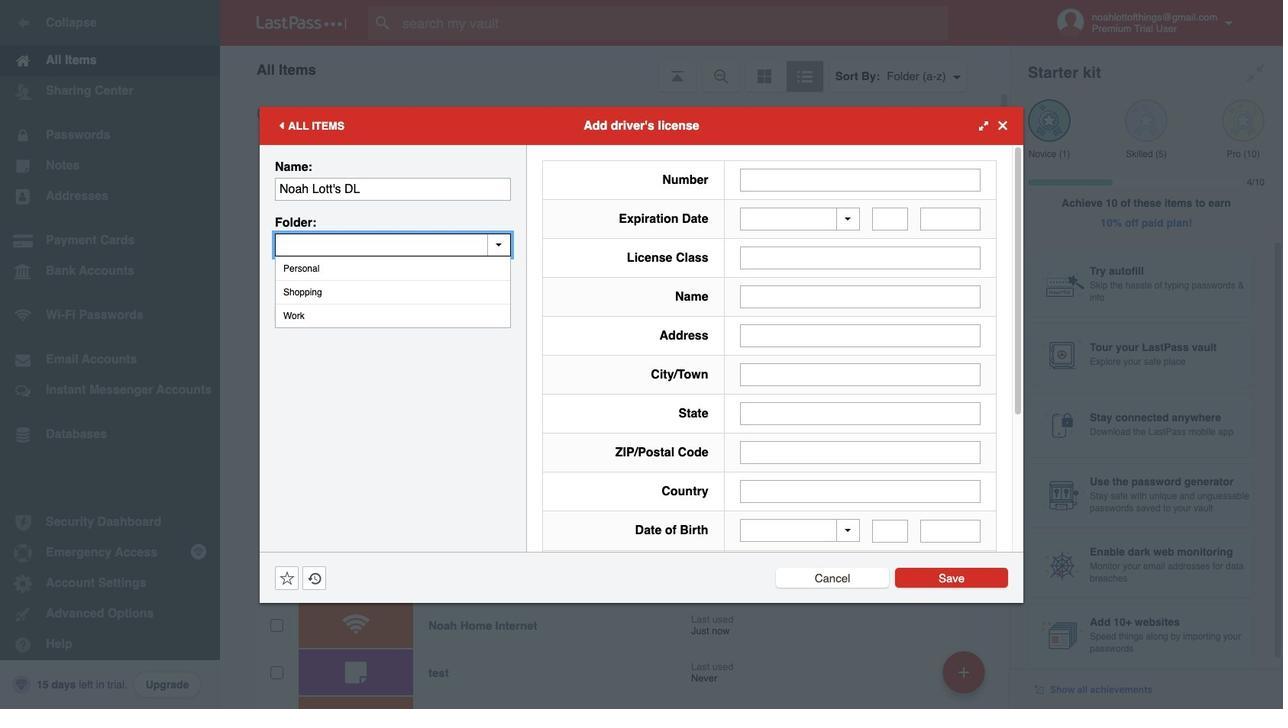 Task type: describe. For each thing, give the bounding box(es) containing it.
new item navigation
[[937, 647, 995, 710]]

search my vault text field
[[368, 6, 979, 40]]



Task type: locate. For each thing, give the bounding box(es) containing it.
main navigation navigation
[[0, 0, 220, 710]]

lastpass image
[[257, 16, 347, 30]]

Search search field
[[368, 6, 979, 40]]

dialog
[[260, 107, 1024, 710]]

None text field
[[872, 208, 909, 231], [740, 286, 981, 309], [740, 325, 981, 348], [872, 520, 909, 543], [921, 520, 981, 543], [872, 208, 909, 231], [740, 286, 981, 309], [740, 325, 981, 348], [872, 520, 909, 543], [921, 520, 981, 543]]

vault options navigation
[[220, 46, 1010, 92]]

new item image
[[959, 667, 969, 678]]

None text field
[[740, 168, 981, 191], [275, 178, 511, 201], [921, 208, 981, 231], [275, 233, 511, 256], [740, 247, 981, 270], [740, 364, 981, 387], [740, 403, 981, 426], [740, 442, 981, 464], [740, 481, 981, 503], [740, 168, 981, 191], [275, 178, 511, 201], [921, 208, 981, 231], [275, 233, 511, 256], [740, 247, 981, 270], [740, 364, 981, 387], [740, 403, 981, 426], [740, 442, 981, 464], [740, 481, 981, 503]]



